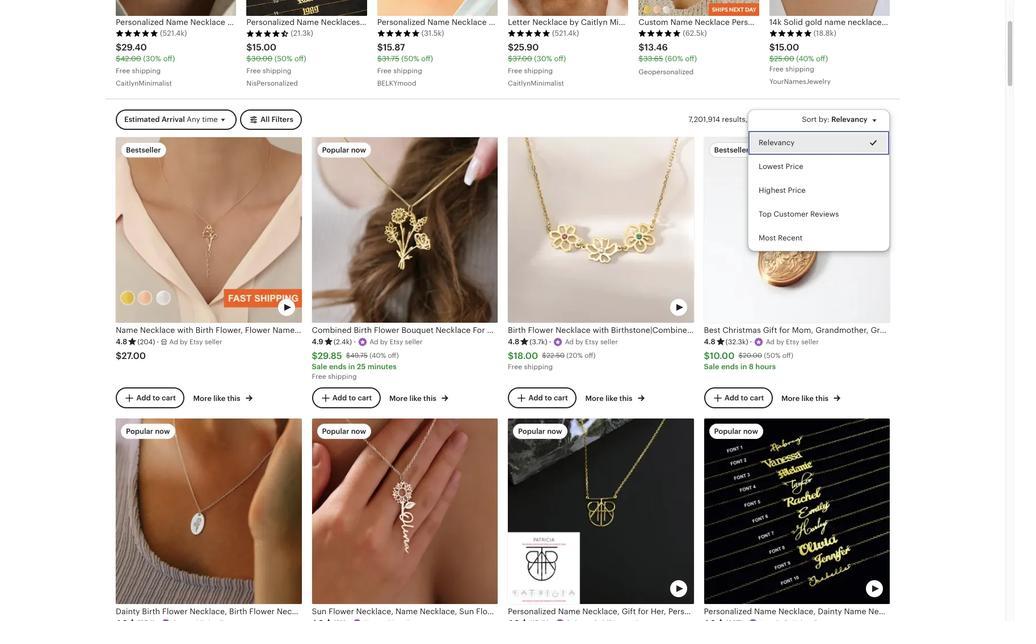 Task type: vqa. For each thing, say whether or not it's contained in the screenshot.
the right bestseller
yes



Task type: locate. For each thing, give the bounding box(es) containing it.
shipping down the 29.85
[[328, 373, 357, 381]]

free for $ 29.40 $ 42.00 (30% off) free shipping caitlynminimalist
[[116, 67, 130, 75]]

y for 29.85
[[384, 338, 388, 346]]

1 horizontal spatial relevancy
[[832, 115, 868, 124]]

d
[[174, 338, 178, 346], [374, 338, 379, 346], [570, 338, 574, 346], [771, 338, 775, 346]]

4 · from the left
[[750, 338, 753, 346]]

now for dainty birth flower necklace, birth flower necklace, silver necklace, personalized necklace for her, birthday gift, anniversary gift image
[[155, 428, 170, 436]]

product video element for birth flower necklace with birthstone|combined birth flower necklace|bridesmaids gift|birth flower jewelry|unique family gift mother image on the right
[[508, 137, 694, 323]]

add down $ 10.00 $ 20.00 (50% off) sale ends in 8 hours at bottom right
[[725, 394, 740, 402]]

shipping for $ 15.87 $ 31.75 (50% off) free shipping belkymood
[[394, 67, 422, 75]]

3 5 out of 5 stars image from the left
[[508, 29, 551, 37]]

free down 42.00
[[116, 67, 130, 75]]

caitlynminimalist inside $ 25.90 $ 37.00 (30% off) free shipping caitlynminimalist
[[508, 80, 564, 88]]

2 add to cart from the left
[[333, 394, 372, 402]]

0 horizontal spatial sale
[[312, 363, 327, 372]]

2 this from the left
[[424, 395, 437, 403]]

(30% inside $ 29.40 $ 42.00 (30% off) free shipping caitlynminimalist
[[143, 55, 161, 63]]

(521.4k) for 29.40
[[160, 29, 187, 38]]

d up minutes at the bottom left of page
[[374, 338, 379, 346]]

d up (20%
[[570, 338, 574, 346]]

seller
[[205, 338, 222, 346], [405, 338, 423, 346], [601, 338, 618, 346], [802, 338, 819, 346]]

like
[[213, 395, 226, 403], [410, 395, 422, 403], [606, 395, 618, 403], [802, 395, 814, 403]]

(30%
[[143, 55, 161, 63], [535, 55, 553, 63]]

off)
[[163, 55, 175, 63], [295, 55, 306, 63], [421, 55, 433, 63], [554, 55, 566, 63], [686, 55, 697, 63], [817, 55, 829, 63], [388, 352, 399, 360], [585, 352, 596, 360], [783, 352, 794, 360]]

4 d from the left
[[771, 338, 775, 346]]

1 y from the left
[[184, 338, 188, 346]]

menu
[[748, 110, 890, 251]]

2 sale from the left
[[704, 363, 720, 372]]

price inside highest price link
[[789, 186, 806, 195]]

0 vertical spatial (40%
[[797, 55, 815, 63]]

(50% inside $ 15.87 $ 31.75 (50% off) free shipping belkymood
[[402, 55, 420, 63]]

price up top customer reviews
[[789, 186, 806, 195]]

to for 29.85
[[349, 394, 356, 402]]

more
[[193, 395, 212, 403], [390, 395, 408, 403], [586, 395, 604, 403], [782, 395, 800, 403]]

shipping for $ 18.00 $ 22.50 (20% off) free shipping
[[524, 364, 553, 372]]

5 out of 5 stars image up 29.40
[[116, 29, 158, 37]]

29.40
[[122, 42, 147, 53]]

popular now for dainty birth flower necklace, birth flower necklace, silver necklace, personalized necklace for her, birthday gift, anniversary gift image
[[126, 428, 170, 436]]

a for 29.85
[[370, 338, 374, 346]]

this for 29.85
[[424, 395, 437, 403]]

custom name necklace personalized gift for women mama necklace for mom engraved gifts handmade jewelry wedding unique holiday gift for her image
[[639, 0, 760, 16]]

4 more like this from the left
[[782, 395, 831, 403]]

1 (521.4k) from the left
[[160, 29, 187, 38]]

3 etsy from the left
[[586, 338, 599, 346]]

4.8 up the 18.00
[[508, 338, 520, 346]]

best christmas gift for mom, grandmother, great grandma, aunt, rose gold necklace, flower locket, keepsake photo frame charm, n1799 image
[[704, 137, 890, 323]]

· right (3.7k)
[[549, 338, 552, 346]]

a for 18.00
[[565, 338, 570, 346]]

2 in from the left
[[741, 363, 748, 372]]

(21.3k)
[[291, 29, 313, 38]]

4.8 up $ 27.00 at the bottom of the page
[[116, 338, 127, 346]]

(30% down 25.90
[[535, 55, 553, 63]]

(30% down 29.40
[[143, 55, 161, 63]]

2 more from the left
[[390, 395, 408, 403]]

$
[[116, 42, 122, 53], [247, 42, 252, 53], [377, 42, 383, 53], [508, 42, 514, 53], [639, 42, 645, 53], [770, 42, 776, 53], [116, 55, 120, 63], [247, 55, 251, 63], [377, 55, 382, 63], [508, 55, 513, 63], [639, 55, 644, 63], [770, 55, 775, 63], [116, 351, 122, 362], [312, 351, 318, 362], [508, 351, 514, 362], [704, 351, 710, 362], [346, 352, 351, 360], [542, 352, 547, 360], [739, 352, 743, 360]]

free down the 18.00
[[508, 364, 523, 372]]

2 a d b y etsy seller from the left
[[370, 338, 423, 346]]

b
[[180, 338, 184, 346], [380, 338, 385, 346], [576, 338, 580, 346], [777, 338, 781, 346]]

3 seller from the left
[[601, 338, 618, 346]]

shipping up nispersonalized
[[263, 67, 292, 75]]

sale down 10.00
[[704, 363, 720, 372]]

off) inside $ 18.00 $ 22.50 (20% off) free shipping
[[585, 352, 596, 360]]

3 like from the left
[[606, 395, 618, 403]]

1 sale from the left
[[312, 363, 327, 372]]

0 vertical spatial price
[[786, 162, 804, 171]]

4 a from the left
[[766, 338, 771, 346]]

5 out of 5 stars image for 29.40
[[116, 29, 158, 37]]

relevancy inside menu
[[759, 138, 795, 147]]

add to cart
[[136, 394, 176, 402], [333, 394, 372, 402], [529, 394, 568, 402], [725, 394, 765, 402]]

1 horizontal spatial 4.8
[[508, 338, 520, 346]]

free
[[770, 65, 784, 73], [116, 67, 130, 75], [247, 67, 261, 75], [377, 67, 392, 75], [508, 67, 523, 75], [508, 364, 523, 372], [312, 373, 326, 381]]

1 5 out of 5 stars image from the left
[[116, 29, 158, 37]]

d for 10.00
[[771, 338, 775, 346]]

2 to from the left
[[349, 394, 356, 402]]

d up hours
[[771, 338, 775, 346]]

ends inside $ 10.00 $ 20.00 (50% off) sale ends in 8 hours
[[722, 363, 739, 372]]

off) down (31.5k)
[[421, 55, 433, 63]]

y up (20%
[[580, 338, 584, 346]]

2 add to cart button from the left
[[312, 388, 381, 409]]

3 to from the left
[[545, 394, 552, 402]]

add down 27.00
[[136, 394, 151, 402]]

4.8 up 10.00
[[704, 338, 716, 346]]

a up hours
[[766, 338, 771, 346]]

b up (20%
[[576, 338, 580, 346]]

0 horizontal spatial 4.8
[[116, 338, 127, 346]]

popular for dainty birth flower necklace, birth flower necklace, silver necklace, personalized necklace for her, birthday gift, anniversary gift image
[[126, 428, 153, 436]]

2 · from the left
[[354, 338, 356, 346]]

add to cart button for 10.00
[[704, 388, 773, 409]]

product video element for personalized name necklace, dainty name necklace, custom name necklace, 14k gold necklace, 50th birthday gift for women, anniversary gifts image
[[704, 419, 890, 605]]

sun flower necklace, name necklace, sun flower name necklace, dainty necklace, personalized necklace, mothers day gift, gifts for her image
[[312, 419, 498, 605]]

time
[[202, 115, 218, 124]]

· right (32.3k)
[[750, 338, 753, 346]]

cart for 18.00
[[554, 394, 568, 402]]

0 vertical spatial relevancy
[[832, 115, 868, 124]]

(40% for 29.85
[[370, 352, 386, 360]]

add down $ 29.85 $ 49.75 (40% off) sale ends in 25 minutes free shipping at the left bottom of the page
[[333, 394, 347, 402]]

price
[[786, 162, 804, 171], [789, 186, 806, 195]]

5 out of 5 stars image up 25.90
[[508, 29, 551, 37]]

· right (204) on the left
[[157, 338, 159, 346]]

a d b y etsy seller up minutes at the bottom left of page
[[370, 338, 423, 346]]

(60%
[[665, 55, 684, 63]]

1 in from the left
[[349, 363, 355, 372]]

off) inside $ 29.40 $ 42.00 (30% off) free shipping caitlynminimalist
[[163, 55, 175, 63]]

· right (2.4k) on the bottom left of the page
[[354, 338, 356, 346]]

cart for 29.85
[[358, 394, 372, 402]]

2 y from the left
[[384, 338, 388, 346]]

most recent link
[[749, 227, 890, 251]]

cart
[[162, 394, 176, 402], [358, 394, 372, 402], [554, 394, 568, 402], [750, 394, 765, 402]]

1 cart from the left
[[162, 394, 176, 402]]

2 d from the left
[[374, 338, 379, 346]]

4 a d b y etsy seller from the left
[[766, 338, 819, 346]]

4 more like this link from the left
[[782, 392, 841, 404]]

1 horizontal spatial 15.00
[[776, 42, 800, 53]]

more like this for 29.85
[[390, 395, 438, 403]]

b up minutes at the bottom left of page
[[380, 338, 385, 346]]

more for 18.00
[[586, 395, 604, 403]]

0 horizontal spatial bestseller
[[126, 146, 161, 154]]

shipping for $ 15.00 $ 25.00 (40% off) free shipping yournamesjewelry
[[786, 65, 815, 73]]

b up $ 10.00 $ 20.00 (50% off) sale ends in 8 hours at bottom right
[[777, 338, 781, 346]]

free inside $ 29.40 $ 42.00 (30% off) free shipping caitlynminimalist
[[116, 67, 130, 75]]

2 etsy from the left
[[390, 338, 403, 346]]

0 horizontal spatial 15.00
[[252, 42, 277, 53]]

free inside $ 18.00 $ 22.50 (20% off) free shipping
[[508, 364, 523, 372]]

yournamesjewelry
[[770, 78, 831, 86]]

y up minutes at the bottom left of page
[[384, 338, 388, 346]]

popular now for the sun flower necklace, name necklace, sun flower name necklace, dainty necklace, personalized necklace, mothers day gift, gifts for her "image"
[[322, 428, 366, 436]]

off) inside '$ 15.00 $ 30.00 (50% off) free shipping nispersonalized'
[[295, 55, 306, 63]]

1 etsy from the left
[[190, 338, 203, 346]]

3 more from the left
[[586, 395, 604, 403]]

2 seller from the left
[[405, 338, 423, 346]]

1 horizontal spatial sale
[[704, 363, 720, 372]]

popular now link
[[116, 419, 302, 622], [312, 419, 498, 622], [508, 419, 694, 622], [704, 419, 890, 622]]

(40% inside $ 29.85 $ 49.75 (40% off) sale ends in 25 minutes free shipping
[[370, 352, 386, 360]]

25
[[357, 363, 366, 372]]

add to cart button
[[116, 388, 184, 409], [312, 388, 381, 409], [508, 388, 577, 409], [704, 388, 773, 409]]

d right (204) on the left
[[174, 338, 178, 346]]

(50% up hours
[[765, 352, 781, 360]]

1 a d b y etsy seller from the left
[[169, 338, 222, 346]]

off) inside $ 15.87 $ 31.75 (50% off) free shipping belkymood
[[421, 55, 433, 63]]

2 ends from the left
[[722, 363, 739, 372]]

3 b from the left
[[576, 338, 580, 346]]

3 popular now link from the left
[[508, 419, 694, 622]]

2 4.8 from the left
[[508, 338, 520, 346]]

1 caitlynminimalist from the left
[[116, 80, 172, 88]]

(50% right 30.00
[[275, 55, 293, 63]]

1 to from the left
[[153, 394, 160, 402]]

$ 15.00 $ 30.00 (50% off) free shipping nispersonalized
[[247, 42, 306, 88]]

3 add to cart button from the left
[[508, 388, 577, 409]]

1 horizontal spatial bestseller
[[715, 146, 750, 154]]

b right (204) on the left
[[180, 338, 184, 346]]

free down 37.00
[[508, 67, 523, 75]]

$ 29.85 $ 49.75 (40% off) sale ends in 25 minutes free shipping
[[312, 351, 399, 381]]

2 more like this from the left
[[390, 395, 438, 403]]

b for 18.00
[[576, 338, 580, 346]]

in
[[349, 363, 355, 372], [741, 363, 748, 372]]

add to cart button down 27.00
[[116, 388, 184, 409]]

2 caitlynminimalist from the left
[[508, 80, 564, 88]]

(40% right 25.00
[[797, 55, 815, 63]]

add to cart down 25
[[333, 394, 372, 402]]

relevancy
[[832, 115, 868, 124], [759, 138, 795, 147]]

price for highest price
[[789, 186, 806, 195]]

like for 10.00
[[802, 395, 814, 403]]

ends down the 29.85
[[329, 363, 347, 372]]

caitlynminimalist down 37.00
[[508, 80, 564, 88]]

a right (204) on the left
[[169, 338, 174, 346]]

b for 29.85
[[380, 338, 385, 346]]

off) for $ 18.00 $ 22.50 (20% off) free shipping
[[585, 352, 596, 360]]

2 (30% from the left
[[535, 55, 553, 63]]

(30% for 25.90
[[535, 55, 553, 63]]

shipping inside $ 29.40 $ 42.00 (30% off) free shipping caitlynminimalist
[[132, 67, 161, 75]]

0 horizontal spatial caitlynminimalist
[[116, 80, 172, 88]]

1 (30% from the left
[[143, 55, 161, 63]]

y
[[184, 338, 188, 346], [384, 338, 388, 346], [580, 338, 584, 346], [781, 338, 785, 346]]

in inside $ 29.85 $ 49.75 (40% off) sale ends in 25 minutes free shipping
[[349, 363, 355, 372]]

a d b y etsy seller up hours
[[766, 338, 819, 346]]

5 out of 5 stars image up 25.00
[[770, 29, 812, 37]]

this for 10.00
[[816, 395, 829, 403]]

15.00 up 25.00
[[776, 42, 800, 53]]

shipping inside $ 29.85 $ 49.75 (40% off) sale ends in 25 minutes free shipping
[[328, 373, 357, 381]]

4 to from the left
[[741, 394, 749, 402]]

4 etsy from the left
[[787, 338, 800, 346]]

add down $ 18.00 $ 22.50 (20% off) free shipping
[[529, 394, 543, 402]]

49.75
[[351, 352, 368, 360]]

ends down 10.00
[[722, 363, 739, 372]]

off) for $ 29.40 $ 42.00 (30% off) free shipping caitlynminimalist
[[163, 55, 175, 63]]

3 d from the left
[[570, 338, 574, 346]]

add to cart down 8
[[725, 394, 765, 402]]

etsy up $ 10.00 $ 20.00 (50% off) sale ends in 8 hours at bottom right
[[787, 338, 800, 346]]

3 this from the left
[[620, 395, 633, 403]]

popular now for "combined birth flower bouquet necklace for mother's day, birth flower bouquet necklace for grandma, family necklace for mom, christmas gift" image at the left
[[322, 146, 366, 154]]

off) right (60%
[[686, 55, 697, 63]]

add to cart button down $ 18.00 $ 22.50 (20% off) free shipping
[[508, 388, 577, 409]]

(50% right 31.75
[[402, 55, 420, 63]]

y for 10.00
[[781, 338, 785, 346]]

off) right 20.00
[[783, 352, 794, 360]]

2 like from the left
[[410, 395, 422, 403]]

results,
[[723, 115, 748, 124]]

off) right 37.00
[[554, 55, 566, 63]]

add to cart down $ 18.00 $ 22.50 (20% off) free shipping
[[529, 394, 568, 402]]

shipping inside $ 18.00 $ 22.50 (20% off) free shipping
[[524, 364, 553, 372]]

in inside $ 10.00 $ 20.00 (50% off) sale ends in 8 hours
[[741, 363, 748, 372]]

3 · from the left
[[549, 338, 552, 346]]

etsy up $ 18.00 $ 22.50 (20% off) free shipping
[[586, 338, 599, 346]]

3 a d b y etsy seller from the left
[[565, 338, 618, 346]]

shipping inside $ 25.90 $ 37.00 (30% off) free shipping caitlynminimalist
[[524, 67, 553, 75]]

2 more like this link from the left
[[390, 392, 449, 404]]

caitlynminimalist for 25.90
[[508, 80, 564, 88]]

caitlynminimalist down 42.00
[[116, 80, 172, 88]]

popular
[[322, 146, 350, 154], [126, 428, 153, 436], [322, 428, 350, 436], [518, 428, 546, 436], [715, 428, 742, 436]]

2 b from the left
[[380, 338, 385, 346]]

this
[[227, 395, 240, 403], [424, 395, 437, 403], [620, 395, 633, 403], [816, 395, 829, 403]]

shipping inside $ 15.87 $ 31.75 (50% off) free shipping belkymood
[[394, 67, 422, 75]]

free down 25.00
[[770, 65, 784, 73]]

ends inside $ 29.85 $ 49.75 (40% off) sale ends in 25 minutes free shipping
[[329, 363, 347, 372]]

off) inside $ 29.85 $ 49.75 (40% off) sale ends in 25 minutes free shipping
[[388, 352, 399, 360]]

22.50
[[547, 352, 565, 360]]

y right (204) on the left
[[184, 338, 188, 346]]

1 a from the left
[[169, 338, 174, 346]]

in left 8
[[741, 363, 748, 372]]

4 y from the left
[[781, 338, 785, 346]]

3 y from the left
[[580, 338, 584, 346]]

price inside lowest price link
[[786, 162, 804, 171]]

sale
[[312, 363, 327, 372], [704, 363, 720, 372]]

a
[[169, 338, 174, 346], [370, 338, 374, 346], [565, 338, 570, 346], [766, 338, 771, 346]]

15.00 inside '$ 15.00 $ 30.00 (50% off) free shipping nispersonalized'
[[252, 42, 277, 53]]

off) inside $ 10.00 $ 20.00 (50% off) sale ends in 8 hours
[[783, 352, 794, 360]]

4.8
[[116, 338, 127, 346], [508, 338, 520, 346], [704, 338, 716, 346]]

0 horizontal spatial (521.4k)
[[160, 29, 187, 38]]

3 more like this from the left
[[586, 395, 635, 403]]

add to cart button down 8
[[704, 388, 773, 409]]

1 ends from the left
[[329, 363, 347, 372]]

25.00
[[775, 55, 795, 63]]

5 out of 5 stars image up 13.46
[[639, 29, 682, 37]]

31.75
[[382, 55, 400, 63]]

1 vertical spatial (40%
[[370, 352, 386, 360]]

4 more from the left
[[782, 395, 800, 403]]

15.00 inside $ 15.00 $ 25.00 (40% off) free shipping yournamesjewelry
[[776, 42, 800, 53]]

(20%
[[567, 352, 583, 360]]

15.00 up 30.00
[[252, 42, 277, 53]]

2 5 out of 5 stars image from the left
[[377, 29, 420, 37]]

bestseller
[[126, 146, 161, 154], [715, 146, 750, 154]]

(62.5k)
[[683, 29, 707, 38]]

etsy up minutes at the bottom left of page
[[390, 338, 403, 346]]

(30% inside $ 25.90 $ 37.00 (30% off) free shipping caitlynminimalist
[[535, 55, 553, 63]]

4 this from the left
[[816, 395, 829, 403]]

off) for $ 13.46 $ 33.65 (60% off) geopersonalized
[[686, 55, 697, 63]]

relevancy down ads
[[759, 138, 795, 147]]

3 4.8 from the left
[[704, 338, 716, 346]]

1 15.00 from the left
[[252, 42, 277, 53]]

(50% inside '$ 15.00 $ 30.00 (50% off) free shipping nispersonalized'
[[275, 55, 293, 63]]

1 add to cart button from the left
[[116, 388, 184, 409]]

1 this from the left
[[227, 395, 240, 403]]

off) down (21.3k)
[[295, 55, 306, 63]]

a d b y etsy seller right (204) on the left
[[169, 338, 222, 346]]

belkymood
[[377, 80, 417, 88]]

free inside $ 25.90 $ 37.00 (30% off) free shipping caitlynminimalist
[[508, 67, 523, 75]]

shipping down 37.00
[[524, 67, 553, 75]]

free down 30.00
[[247, 67, 261, 75]]

add to cart button for 29.85
[[312, 388, 381, 409]]

0 horizontal spatial (50%
[[275, 55, 293, 63]]

add to cart down 27.00
[[136, 394, 176, 402]]

1 seller from the left
[[205, 338, 222, 346]]

0 horizontal spatial (30%
[[143, 55, 161, 63]]

4.8 for 18.00
[[508, 338, 520, 346]]

1 horizontal spatial ends
[[722, 363, 739, 372]]

(521.4k)
[[160, 29, 187, 38], [553, 29, 579, 38]]

y for 18.00
[[580, 338, 584, 346]]

5 out of 5 stars image up 15.87
[[377, 29, 420, 37]]

(521.4k) down personalized name necklace by caitlynminimalist • gold name necklace with box chain • perfect gift for her • personalized gift • nm81f91 image
[[160, 29, 187, 38]]

0 horizontal spatial (40%
[[370, 352, 386, 360]]

ends for 10.00
[[722, 363, 739, 372]]

4 seller from the left
[[802, 338, 819, 346]]

product video element for personalized name necklace,  gift for her,  personalized gift, one of a kind jewelry, gold name necklace, handmade gift, christmas gift "image"
[[508, 419, 694, 605]]

off) inside $ 13.46 $ 33.65 (60% off) geopersonalized
[[686, 55, 697, 63]]

personalized name necklace by caitlynminimalist • gold name necklace with box chain • perfect gift for her • personalized gift • nm81f91 image
[[116, 0, 236, 16]]

4 b from the left
[[777, 338, 781, 346]]

2 add from the left
[[333, 394, 347, 402]]

4 like from the left
[[802, 395, 814, 403]]

shipping for $ 29.40 $ 42.00 (30% off) free shipping caitlynminimalist
[[132, 67, 161, 75]]

2 15.00 from the left
[[776, 42, 800, 53]]

off) down (18.8k)
[[817, 55, 829, 63]]

· for 10.00
[[750, 338, 753, 346]]

free inside $ 15.87 $ 31.75 (50% off) free shipping belkymood
[[377, 67, 392, 75]]

etsy for 29.85
[[390, 338, 403, 346]]

a d b y etsy seller for 18.00
[[565, 338, 618, 346]]

·
[[157, 338, 159, 346], [354, 338, 356, 346], [549, 338, 552, 346], [750, 338, 753, 346]]

0 horizontal spatial ends
[[329, 363, 347, 372]]

· for 29.85
[[354, 338, 356, 346]]

4 5 out of 5 stars image from the left
[[639, 29, 682, 37]]

sort by: relevancy
[[802, 115, 868, 124]]

4 add from the left
[[725, 394, 740, 402]]

recent
[[778, 234, 803, 243]]

off) right 42.00
[[163, 55, 175, 63]]

(40%
[[797, 55, 815, 63], [370, 352, 386, 360]]

a up minutes at the bottom left of page
[[370, 338, 374, 346]]

sale inside $ 10.00 $ 20.00 (50% off) sale ends in 8 hours
[[704, 363, 720, 372]]

etsy
[[190, 338, 203, 346], [390, 338, 403, 346], [586, 338, 599, 346], [787, 338, 800, 346]]

3 a from the left
[[565, 338, 570, 346]]

3 add from the left
[[529, 394, 543, 402]]

off) right (20%
[[585, 352, 596, 360]]

by:
[[819, 115, 830, 124]]

a d b y etsy seller up (20%
[[565, 338, 618, 346]]

1 horizontal spatial (30%
[[535, 55, 553, 63]]

a up (20%
[[565, 338, 570, 346]]

(204)
[[138, 338, 155, 346]]

0 horizontal spatial relevancy
[[759, 138, 795, 147]]

popular now
[[322, 146, 366, 154], [126, 428, 170, 436], [322, 428, 366, 436], [518, 428, 563, 436], [715, 428, 759, 436]]

shipping up yournamesjewelry
[[786, 65, 815, 73]]

(521.4k) down letter necklace by caitlyn minimalist • name necklace • perfect for your minimalist look • gifts for mom • christmas gift for her • nm54f77 image
[[553, 29, 579, 38]]

off) for $ 15.87 $ 31.75 (50% off) free shipping belkymood
[[421, 55, 433, 63]]

4 cart from the left
[[750, 394, 765, 402]]

3 more like this link from the left
[[586, 392, 645, 404]]

5 5 out of 5 stars image from the left
[[770, 29, 812, 37]]

free inside $ 15.00 $ 25.00 (40% off) free shipping yournamesjewelry
[[770, 65, 784, 73]]

geopersonalized
[[639, 68, 694, 76]]

1 horizontal spatial (50%
[[402, 55, 420, 63]]

letter necklace by caitlyn minimalist • name necklace • perfect for your minimalist look • gifts for mom • christmas gift for her • nm54f77 image
[[508, 0, 629, 16]]

4 add to cart button from the left
[[704, 388, 773, 409]]

in for 29.85
[[349, 363, 355, 372]]

shipping up belkymood
[[394, 67, 422, 75]]

product video element
[[116, 137, 302, 323], [508, 137, 694, 323], [508, 419, 694, 605], [704, 419, 890, 605]]

1 horizontal spatial (521.4k)
[[553, 29, 579, 38]]

etsy right (204) on the left
[[190, 338, 203, 346]]

shipping down 42.00
[[132, 67, 161, 75]]

more like this link for 29.85
[[390, 392, 449, 404]]

4 add to cart from the left
[[725, 394, 765, 402]]

15.00
[[252, 42, 277, 53], [776, 42, 800, 53]]

2 a from the left
[[370, 338, 374, 346]]

in left 25
[[349, 363, 355, 372]]

1 horizontal spatial in
[[741, 363, 748, 372]]

0 horizontal spatial in
[[349, 363, 355, 372]]

more like this for 18.00
[[586, 395, 635, 403]]

(50%
[[275, 55, 293, 63], [402, 55, 420, 63], [765, 352, 781, 360]]

(40% up minutes at the bottom left of page
[[370, 352, 386, 360]]

shipping inside $ 15.00 $ 25.00 (40% off) free shipping yournamesjewelry
[[786, 65, 815, 73]]

off) up minutes at the bottom left of page
[[388, 352, 399, 360]]

add
[[136, 394, 151, 402], [333, 394, 347, 402], [529, 394, 543, 402], [725, 394, 740, 402]]

popular for the sun flower necklace, name necklace, sun flower name necklace, dainty necklace, personalized necklace, mothers day gift, gifts for her "image"
[[322, 428, 350, 436]]

bestseller down the estimated
[[126, 146, 161, 154]]

free inside '$ 15.00 $ 30.00 (50% off) free shipping nispersonalized'
[[247, 67, 261, 75]]

2 horizontal spatial (50%
[[765, 352, 781, 360]]

sale down the 29.85
[[312, 363, 327, 372]]

more like this for 10.00
[[782, 395, 831, 403]]

2 popular now link from the left
[[312, 419, 498, 622]]

personalized name necklaces, personalized name necklaces , script name necklaces, black friday sale , gift for her , persoanlized gift image
[[247, 0, 367, 16]]

off) inside $ 15.00 $ 25.00 (40% off) free shipping yournamesjewelry
[[817, 55, 829, 63]]

(40% inside $ 15.00 $ 25.00 (40% off) free shipping yournamesjewelry
[[797, 55, 815, 63]]

free down the 29.85
[[312, 373, 326, 381]]

2 horizontal spatial 4.8
[[704, 338, 716, 346]]

shipping inside '$ 15.00 $ 30.00 (50% off) free shipping nispersonalized'
[[263, 67, 292, 75]]

seller for 10.00
[[802, 338, 819, 346]]

more like this link
[[193, 392, 252, 404], [390, 392, 449, 404], [586, 392, 645, 404], [782, 392, 841, 404]]

2 (521.4k) from the left
[[553, 29, 579, 38]]

d for 29.85
[[374, 338, 379, 346]]

2 cart from the left
[[358, 394, 372, 402]]

sale inside $ 29.85 $ 49.75 (40% off) sale ends in 25 minutes free shipping
[[312, 363, 327, 372]]

1 vertical spatial relevancy
[[759, 138, 795, 147]]

add for 10.00
[[725, 394, 740, 402]]

1 vertical spatial price
[[789, 186, 806, 195]]

caitlynminimalist inside $ 29.40 $ 42.00 (30% off) free shipping caitlynminimalist
[[116, 80, 172, 88]]

price right lowest
[[786, 162, 804, 171]]

3 add to cart from the left
[[529, 394, 568, 402]]

3 cart from the left
[[554, 394, 568, 402]]

5 out of 5 stars image
[[116, 29, 158, 37], [377, 29, 420, 37], [508, 29, 551, 37], [639, 29, 682, 37], [770, 29, 812, 37]]

1 horizontal spatial (40%
[[797, 55, 815, 63]]

free down 31.75
[[377, 67, 392, 75]]

bestseller down 7,201,914 results, with ads
[[715, 146, 750, 154]]

shipping down the 18.00
[[524, 364, 553, 372]]

lowest price
[[759, 162, 804, 171]]

shipping
[[786, 65, 815, 73], [132, 67, 161, 75], [263, 67, 292, 75], [394, 67, 422, 75], [524, 67, 553, 75], [524, 364, 553, 372], [328, 373, 357, 381]]

to
[[153, 394, 160, 402], [349, 394, 356, 402], [545, 394, 552, 402], [741, 394, 749, 402]]

add to cart button down $ 29.85 $ 49.75 (40% off) sale ends in 25 minutes free shipping at the left bottom of the page
[[312, 388, 381, 409]]

etsy for 18.00
[[586, 338, 599, 346]]

relevancy right by:
[[832, 115, 868, 124]]

1 horizontal spatial caitlynminimalist
[[508, 80, 564, 88]]

y up $ 10.00 $ 20.00 (50% off) sale ends in 8 hours at bottom right
[[781, 338, 785, 346]]

off) inside $ 25.90 $ 37.00 (30% off) free shipping caitlynminimalist
[[554, 55, 566, 63]]

personalized name necklace - initial necklace - letter necklace - custom necklace - wife gifts - gifts for mom - minimalist- christmas  gift image
[[377, 0, 498, 16]]



Task type: describe. For each thing, give the bounding box(es) containing it.
8
[[749, 363, 754, 372]]

· for 18.00
[[549, 338, 552, 346]]

(50% for 15.00
[[275, 55, 293, 63]]

ends for 29.85
[[329, 363, 347, 372]]

5 out of 5 stars image for 15.87
[[377, 29, 420, 37]]

1 popular now link from the left
[[116, 419, 302, 622]]

$ 27.00
[[116, 351, 146, 362]]

30.00
[[251, 55, 273, 63]]

add to cart for 29.85
[[333, 394, 372, 402]]

highest price link
[[749, 179, 890, 203]]

relevancy link
[[749, 131, 890, 155]]

now for "combined birth flower bouquet necklace for mother's day, birth flower bouquet necklace for grandma, family necklace for mom, christmas gift" image at the left
[[351, 146, 366, 154]]

33.65
[[644, 55, 664, 63]]

more like this link for 18.00
[[586, 392, 645, 404]]

sale for 29.85
[[312, 363, 327, 372]]

25.90
[[514, 42, 539, 53]]

(3.7k)
[[530, 338, 548, 346]]

(2.4k)
[[334, 338, 352, 346]]

lowest
[[759, 162, 784, 171]]

a d b y etsy seller for 29.85
[[370, 338, 423, 346]]

off) for $ 15.00 $ 25.00 (40% off) free shipping yournamesjewelry
[[817, 55, 829, 63]]

shipping for $ 25.90 $ 37.00 (30% off) free shipping caitlynminimalist
[[524, 67, 553, 75]]

sort
[[802, 115, 817, 124]]

4.8 for 10.00
[[704, 338, 716, 346]]

shipping for $ 15.00 $ 30.00 (50% off) free shipping nispersonalized
[[263, 67, 292, 75]]

$ 29.40 $ 42.00 (30% off) free shipping caitlynminimalist
[[116, 42, 175, 88]]

1 · from the left
[[157, 338, 159, 346]]

(50% for 15.87
[[402, 55, 420, 63]]

now for the sun flower necklace, name necklace, sun flower name necklace, dainty necklace, personalized necklace, mothers day gift, gifts for her "image"
[[351, 428, 366, 436]]

dainty birth flower necklace, birth flower necklace, silver necklace, personalized necklace for her, birthday gift, anniversary gift image
[[116, 419, 302, 605]]

free for $ 15.00 $ 30.00 (50% off) free shipping nispersonalized
[[247, 67, 261, 75]]

4 popular now link from the left
[[704, 419, 890, 622]]

add to cart for 18.00
[[529, 394, 568, 402]]

more like this link for 10.00
[[782, 392, 841, 404]]

more for 29.85
[[390, 395, 408, 403]]

$ 10.00 $ 20.00 (50% off) sale ends in 8 hours
[[704, 351, 794, 372]]

this for 18.00
[[620, 395, 633, 403]]

in for 10.00
[[741, 363, 748, 372]]

like for 18.00
[[606, 395, 618, 403]]

(521.4k) for 25.90
[[553, 29, 579, 38]]

menu containing relevancy
[[748, 110, 890, 251]]

hours
[[756, 363, 777, 372]]

seller for 29.85
[[405, 338, 423, 346]]

$ 25.90 $ 37.00 (30% off) free shipping caitlynminimalist
[[508, 42, 566, 88]]

to for 10.00
[[741, 394, 749, 402]]

highest
[[759, 186, 787, 195]]

reviews
[[811, 210, 840, 219]]

(31.5k)
[[422, 29, 444, 38]]

(18.8k)
[[814, 29, 837, 38]]

free for $ 18.00 $ 22.50 (20% off) free shipping
[[508, 364, 523, 372]]

most recent
[[759, 234, 803, 243]]

free inside $ 29.85 $ 49.75 (40% off) sale ends in 25 minutes free shipping
[[312, 373, 326, 381]]

1 b from the left
[[180, 338, 184, 346]]

more for 10.00
[[782, 395, 800, 403]]

15.87
[[383, 42, 405, 53]]

off) for $ 29.85 $ 49.75 (40% off) sale ends in 25 minutes free shipping
[[388, 352, 399, 360]]

(30% for 29.40
[[143, 55, 161, 63]]

5 out of 5 stars image for 13.46
[[639, 29, 682, 37]]

1 more from the left
[[193, 395, 212, 403]]

name necklace with birth flower, flower name necklace, minimalist silver name flower necklace, 14k custom name necklace with birth flower image
[[116, 137, 302, 323]]

personalized name necklace, dainty name necklace, custom name necklace, 14k gold necklace, 50th birthday gift for women, anniversary gifts image
[[704, 419, 890, 605]]

birth flower necklace with birthstone|combined birth flower necklace|bridesmaids gift|birth flower jewelry|unique family gift mother image
[[508, 137, 694, 323]]

$ 15.87 $ 31.75 (50% off) free shipping belkymood
[[377, 42, 433, 88]]

10.00
[[710, 351, 735, 362]]

etsy for 10.00
[[787, 338, 800, 346]]

filters
[[272, 115, 294, 124]]

highest price
[[759, 186, 806, 195]]

4.5 out of 5 stars image
[[247, 29, 289, 37]]

to for 18.00
[[545, 394, 552, 402]]

7,201,914 results, with ads
[[689, 115, 780, 124]]

1 more like this link from the left
[[193, 392, 252, 404]]

42.00
[[120, 55, 141, 63]]

nispersonalized
[[247, 80, 298, 88]]

lowest price link
[[749, 155, 890, 179]]

20.00
[[743, 352, 763, 360]]

top customer reviews link
[[749, 203, 890, 227]]

personalized name necklace,  gift for her,  personalized gift, one of a kind jewelry, gold name necklace, handmade gift, christmas gift image
[[508, 419, 694, 605]]

add to cart button for 18.00
[[508, 388, 577, 409]]

arrival
[[162, 115, 185, 124]]

estimated
[[124, 115, 160, 124]]

7,201,914
[[689, 115, 721, 124]]

all filters
[[261, 115, 294, 124]]

minutes
[[368, 363, 397, 372]]

(32.3k)
[[726, 338, 749, 346]]

all filters button
[[240, 110, 302, 130]]

1 add to cart from the left
[[136, 394, 176, 402]]

2 bestseller from the left
[[715, 146, 750, 154]]

14k solid gold name necklace , personalized name necklace , gold name necklace , personalized jewelry , personalized gift , christmas gift image
[[770, 0, 890, 16]]

5 out of 5 stars image for 15.00
[[770, 29, 812, 37]]

(50% inside $ 10.00 $ 20.00 (50% off) sale ends in 8 hours
[[765, 352, 781, 360]]

1 add from the left
[[136, 394, 151, 402]]

add for 18.00
[[529, 394, 543, 402]]

seller for 18.00
[[601, 338, 618, 346]]

caitlynminimalist for 29.40
[[116, 80, 172, 88]]

price for lowest price
[[786, 162, 804, 171]]

customer
[[774, 210, 809, 219]]

18.00
[[514, 351, 538, 362]]

ads
[[766, 115, 780, 124]]

13.46
[[645, 42, 668, 53]]

off) for $ 15.00 $ 30.00 (50% off) free shipping nispersonalized
[[295, 55, 306, 63]]

a d b y etsy seller for 10.00
[[766, 338, 819, 346]]

product video element for name necklace with birth flower, flower name necklace, minimalist silver name flower necklace, 14k custom name necklace with birth flower image
[[116, 137, 302, 323]]

15.00 for 25.00
[[776, 42, 800, 53]]

estimated arrival any time
[[124, 115, 218, 124]]

(40% for 15.00
[[797, 55, 815, 63]]

free for $ 15.00 $ 25.00 (40% off) free shipping yournamesjewelry
[[770, 65, 784, 73]]

1 d from the left
[[174, 338, 178, 346]]

off) for $ 25.90 $ 37.00 (30% off) free shipping caitlynminimalist
[[554, 55, 566, 63]]

free for $ 15.87 $ 31.75 (50% off) free shipping belkymood
[[377, 67, 392, 75]]

1 4.8 from the left
[[116, 338, 127, 346]]

top customer reviews
[[759, 210, 840, 219]]

$ 15.00 $ 25.00 (40% off) free shipping yournamesjewelry
[[770, 42, 831, 86]]

$ 18.00 $ 22.50 (20% off) free shipping
[[508, 351, 596, 372]]

29.85
[[318, 351, 342, 362]]

1 more like this from the left
[[193, 395, 242, 403]]

free for $ 25.90 $ 37.00 (30% off) free shipping caitlynminimalist
[[508, 67, 523, 75]]

most
[[759, 234, 777, 243]]

a for 10.00
[[766, 338, 771, 346]]

off) for $ 10.00 $ 20.00 (50% off) sale ends in 8 hours
[[783, 352, 794, 360]]

any
[[187, 115, 200, 124]]

5 out of 5 stars image for 25.90
[[508, 29, 551, 37]]

d for 18.00
[[570, 338, 574, 346]]

b for 10.00
[[777, 338, 781, 346]]

27.00
[[122, 351, 146, 362]]

1 like from the left
[[213, 395, 226, 403]]

add for 29.85
[[333, 394, 347, 402]]

sale for 10.00
[[704, 363, 720, 372]]

1 bestseller from the left
[[126, 146, 161, 154]]

all
[[261, 115, 270, 124]]

add to cart for 10.00
[[725, 394, 765, 402]]

$ 13.46 $ 33.65 (60% off) geopersonalized
[[639, 42, 697, 76]]

37.00
[[513, 55, 533, 63]]

4.9
[[312, 338, 324, 346]]

like for 29.85
[[410, 395, 422, 403]]

top
[[759, 210, 772, 219]]

with
[[749, 115, 764, 124]]

combined birth flower bouquet necklace for mother's day, birth flower bouquet necklace for grandma, family necklace for mom, christmas gift image
[[312, 137, 498, 323]]



